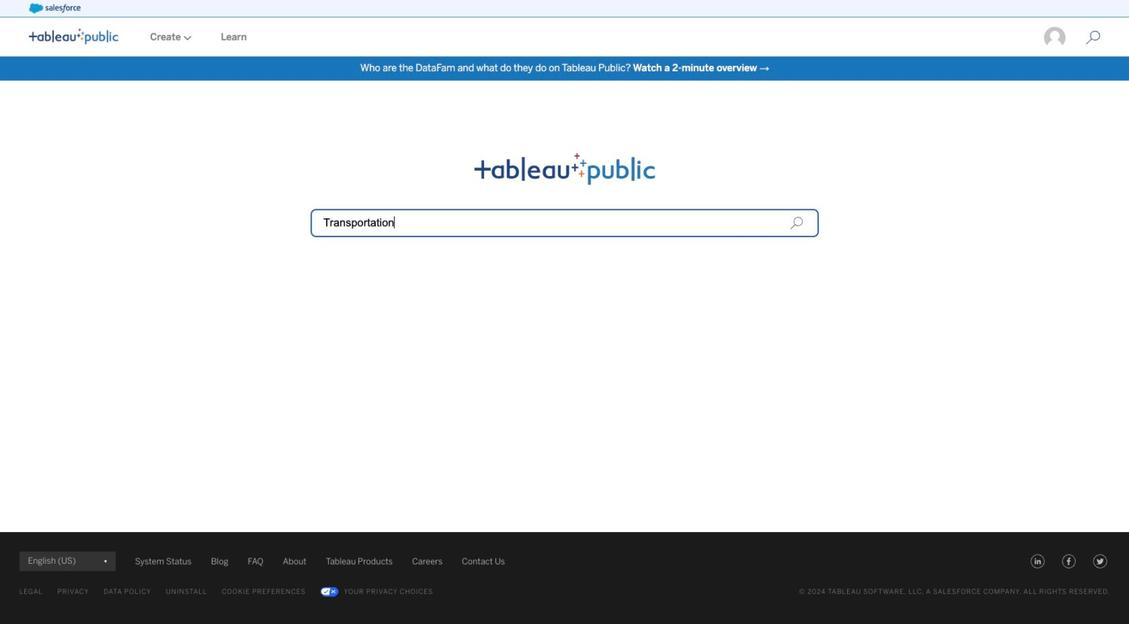 Task type: vqa. For each thing, say whether or not it's contained in the screenshot.
Swap Rows and Columns image
no



Task type: locate. For each thing, give the bounding box(es) containing it.
search image
[[790, 217, 804, 230]]

go to search image
[[1072, 30, 1116, 45]]



Task type: describe. For each thing, give the bounding box(es) containing it.
salesforce logo image
[[29, 4, 81, 13]]

logo image
[[29, 29, 119, 44]]

Search input field
[[311, 209, 819, 238]]

gary.orlando image
[[1044, 26, 1067, 49]]

selected language element
[[28, 552, 107, 572]]

create image
[[181, 36, 192, 40]]



